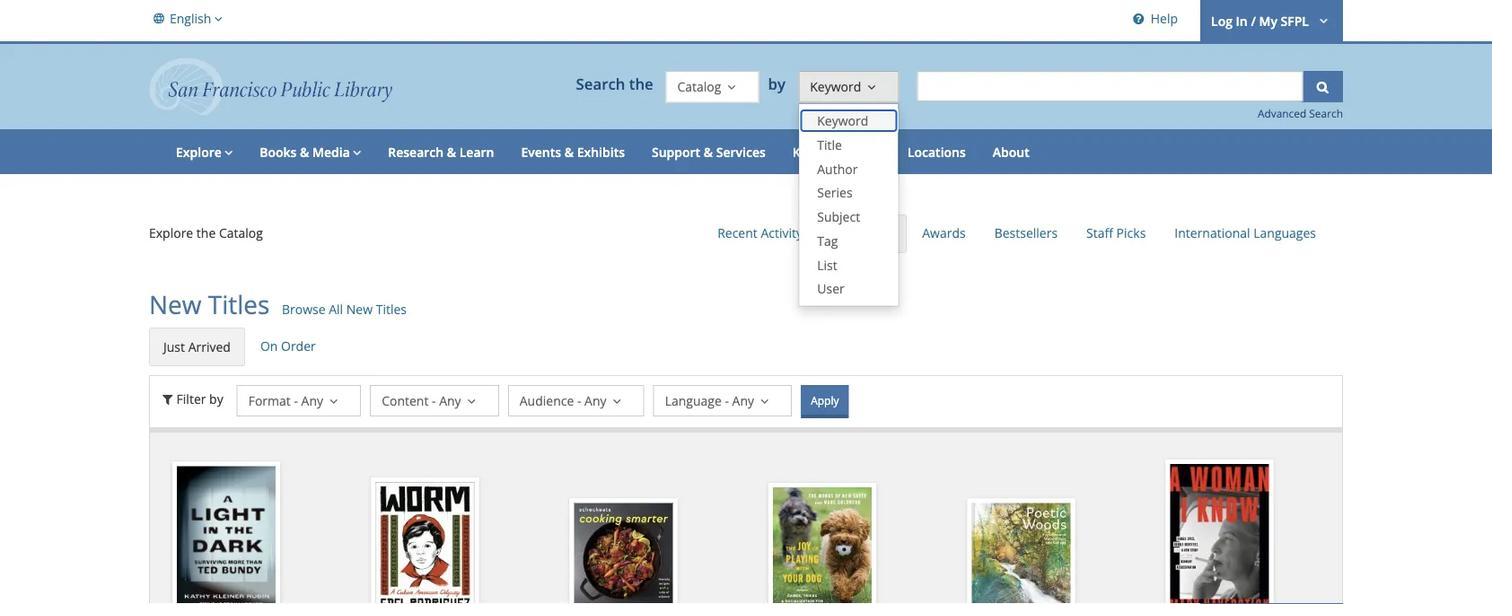 Task type: describe. For each thing, give the bounding box(es) containing it.
& for events
[[565, 143, 574, 160]]

catalog button
[[666, 71, 759, 103]]

international
[[1175, 225, 1251, 242]]

series link
[[800, 181, 899, 205]]

books
[[260, 143, 297, 160]]

tag
[[818, 232, 838, 249]]

author link
[[800, 157, 899, 181]]

keyword for keyword title author series subject tag list user
[[818, 112, 869, 129]]

arrow image
[[1313, 11, 1333, 28]]

support
[[652, 143, 701, 160]]

author
[[818, 160, 858, 177]]

filter by
[[177, 390, 223, 407]]

kids
[[793, 143, 818, 160]]

list
[[818, 256, 838, 273]]

exhibits
[[577, 143, 625, 160]]

the for explore
[[197, 224, 216, 241]]

format - any
[[249, 392, 323, 409]]

arrow image for books & media
[[350, 143, 361, 160]]

help circled image
[[1130, 9, 1148, 26]]

the joy of playing with your dog image
[[773, 488, 872, 604]]

titles inside 'link'
[[376, 301, 407, 318]]

1 vertical spatial by
[[209, 390, 223, 407]]

staff picks link
[[1073, 215, 1160, 252]]

my
[[1260, 12, 1278, 29]]

- for language
[[725, 392, 729, 409]]

tag link
[[800, 229, 899, 253]]

about link
[[980, 129, 1043, 174]]

& for research
[[447, 143, 456, 160]]

2 horizontal spatial titles
[[862, 226, 893, 243]]

explore the catalog
[[149, 224, 263, 241]]

format
[[249, 392, 291, 409]]

- for format
[[294, 392, 298, 409]]

activity
[[761, 225, 803, 242]]

title
[[818, 136, 842, 153]]

& for support
[[704, 143, 713, 160]]

0 horizontal spatial titles
[[208, 287, 270, 322]]

any for format - any
[[301, 392, 323, 409]]

support & services
[[652, 143, 766, 160]]

log
[[1212, 12, 1233, 29]]

1 vertical spatial catalog
[[219, 224, 263, 241]]

worm image
[[376, 482, 475, 604]]

title link
[[800, 133, 899, 157]]

international languages link
[[1162, 215, 1330, 252]]

locations
[[908, 143, 966, 160]]

0 horizontal spatial new
[[149, 287, 202, 322]]

new inside 'link'
[[346, 301, 373, 318]]

keyword button
[[799, 71, 899, 103]]

english link
[[149, 0, 227, 37]]

& for books
[[300, 143, 309, 160]]

order
[[281, 338, 316, 355]]

staff
[[1087, 225, 1114, 242]]

search the
[[576, 74, 654, 94]]

content - any
[[382, 392, 461, 409]]

on order link
[[247, 328, 329, 365]]

arrow image inside english link
[[211, 9, 223, 28]]

keyword for keyword
[[810, 78, 862, 95]]

user
[[818, 280, 845, 297]]

languages
[[1254, 225, 1317, 242]]

learn
[[460, 143, 494, 160]]

apply button
[[801, 385, 849, 418]]

bestsellers link
[[981, 215, 1072, 252]]

0 vertical spatial search
[[576, 74, 625, 94]]

arrow image for explore
[[222, 143, 233, 160]]

any for language - any
[[732, 392, 754, 409]]

events
[[521, 143, 561, 160]]

advanced
[[1258, 106, 1307, 121]]

explore link
[[163, 129, 246, 174]]

teens
[[845, 143, 881, 160]]

staff picks
[[1087, 225, 1146, 242]]

audience - any
[[520, 392, 607, 409]]

catalog inside "dropdown button"
[[678, 78, 722, 95]]

apply
[[811, 393, 839, 408]]

research & learn link
[[375, 129, 508, 174]]

research
[[388, 143, 444, 160]]

1 horizontal spatial by
[[768, 74, 790, 94]]

1 horizontal spatial new titles
[[833, 226, 893, 243]]

advanced search
[[1258, 106, 1344, 121]]

support & services link
[[639, 129, 779, 174]]

just
[[163, 339, 185, 356]]

language - any button
[[654, 385, 792, 417]]

international languages
[[1175, 225, 1317, 242]]

log in / my sfpl
[[1212, 12, 1309, 29]]

search image
[[1314, 78, 1332, 95]]

explore for explore the catalog
[[149, 224, 193, 241]]

locations link
[[894, 129, 980, 174]]

language - any
[[665, 392, 754, 409]]

- for content
[[432, 392, 436, 409]]

keyword title author series subject tag list user
[[818, 112, 869, 297]]



Task type: vqa. For each thing, say whether or not it's contained in the screenshot.
the Subject link at the top right of the page
yes



Task type: locate. For each thing, give the bounding box(es) containing it.
language
[[665, 392, 722, 409]]

on order
[[260, 338, 316, 355]]

any right language
[[732, 392, 754, 409]]

keyword link
[[800, 109, 899, 133]]

arrow image inside books & media link
[[350, 143, 361, 160]]

the down explore link
[[197, 224, 216, 241]]

research & learn
[[388, 143, 494, 160]]

4 & from the left
[[704, 143, 713, 160]]

any for audience - any
[[585, 392, 607, 409]]

books & media link
[[246, 129, 375, 174]]

events & exhibits
[[521, 143, 625, 160]]

services
[[716, 143, 766, 160]]

new right all
[[346, 301, 373, 318]]

3 any from the left
[[585, 392, 607, 409]]

0 vertical spatial keyword
[[810, 78, 862, 95]]

english
[[170, 9, 211, 26]]

advanced search link
[[1258, 106, 1344, 121]]

any right 'audience'
[[585, 392, 607, 409]]

titles right all
[[376, 301, 407, 318]]

1 horizontal spatial the
[[629, 74, 654, 94]]

0 horizontal spatial the
[[197, 224, 216, 241]]

0 vertical spatial the
[[629, 74, 654, 94]]

audience
[[520, 392, 574, 409]]

keyword
[[810, 78, 862, 95], [818, 112, 869, 129]]

2 any from the left
[[439, 392, 461, 409]]

recent activity link
[[704, 215, 816, 252]]

4 - from the left
[[725, 392, 729, 409]]

0 vertical spatial explore
[[176, 143, 222, 160]]

new
[[833, 226, 859, 243], [149, 287, 202, 322], [346, 301, 373, 318]]

series
[[818, 184, 853, 201]]

browse all new titles
[[282, 301, 407, 318]]

media
[[313, 143, 350, 160]]

1 - from the left
[[294, 392, 298, 409]]

None search field
[[917, 71, 1304, 102]]

any right content
[[439, 392, 461, 409]]

just arrived link
[[149, 328, 245, 366]]

- right 'audience'
[[577, 392, 582, 409]]

new titles
[[833, 226, 893, 243], [149, 287, 270, 322]]

2 horizontal spatial new
[[833, 226, 859, 243]]

- inside "dropdown button"
[[432, 392, 436, 409]]

by
[[768, 74, 790, 94], [209, 390, 223, 407]]

1 horizontal spatial search
[[1310, 106, 1344, 121]]

new titles link
[[818, 215, 907, 253]]

2 & from the left
[[447, 143, 456, 160]]

new titles down "subject"
[[833, 226, 893, 243]]

arrow image left research
[[350, 143, 361, 160]]

audience - any button
[[508, 385, 645, 417]]

new titles up arrived
[[149, 287, 270, 322]]

explore left 'books'
[[176, 143, 222, 160]]

filter image
[[159, 390, 177, 407]]

explore down explore link
[[149, 224, 193, 241]]

log in / my sfpl link
[[1201, 0, 1344, 41]]

1 vertical spatial the
[[197, 224, 216, 241]]

keyword up title link
[[818, 112, 869, 129]]

any right format
[[301, 392, 323, 409]]

keyword up keyword link
[[810, 78, 862, 95]]

picks
[[1117, 225, 1146, 242]]

1 vertical spatial new titles
[[149, 287, 270, 322]]

kids link
[[779, 129, 832, 174]]

help
[[1151, 9, 1178, 26]]

1 horizontal spatial titles
[[376, 301, 407, 318]]

arrow image left 'books'
[[222, 143, 233, 160]]

bestsellers
[[995, 225, 1058, 242]]

san francisco public library image
[[149, 58, 392, 116]]

4 any from the left
[[732, 392, 754, 409]]

content
[[382, 392, 429, 409]]

new down "subject"
[[833, 226, 859, 243]]

content - any button
[[370, 385, 499, 417]]

explore for explore
[[176, 143, 222, 160]]

2 - from the left
[[432, 392, 436, 409]]

/
[[1251, 12, 1256, 29]]

any inside "dropdown button"
[[439, 392, 461, 409]]

the left catalog "dropdown button"
[[629, 74, 654, 94]]

arrow image
[[211, 9, 223, 28], [222, 143, 233, 160], [350, 143, 361, 160]]

on
[[260, 338, 278, 355]]

a woman i know image
[[1171, 464, 1270, 604]]

format - any button
[[237, 385, 361, 417]]

1 vertical spatial keyword
[[818, 112, 869, 129]]

1 & from the left
[[300, 143, 309, 160]]

1 horizontal spatial new
[[346, 301, 373, 318]]

0 horizontal spatial by
[[209, 390, 223, 407]]

cooking smarter image
[[575, 503, 673, 604]]

awards
[[923, 225, 966, 242]]

catalog down explore link
[[219, 224, 263, 241]]

0 horizontal spatial new titles
[[149, 287, 270, 322]]

& right events
[[565, 143, 574, 160]]

arrow image up the san francisco public library "image"
[[211, 9, 223, 28]]

&
[[300, 143, 309, 160], [447, 143, 456, 160], [565, 143, 574, 160], [704, 143, 713, 160]]

recent activity
[[718, 225, 803, 242]]

- right format
[[294, 392, 298, 409]]

3 - from the left
[[577, 392, 582, 409]]

& right 'books'
[[300, 143, 309, 160]]

& right support
[[704, 143, 713, 160]]

catalog up support & services link
[[678, 78, 722, 95]]

new up just
[[149, 287, 202, 322]]

the
[[629, 74, 654, 94], [197, 224, 216, 241]]

sfpl
[[1281, 12, 1309, 29]]

browse
[[282, 301, 326, 318]]

explore
[[176, 143, 222, 160], [149, 224, 193, 241]]

- for audience
[[577, 392, 582, 409]]

the for search
[[629, 74, 654, 94]]

0 horizontal spatial search
[[576, 74, 625, 94]]

titles up on
[[208, 287, 270, 322]]

1 vertical spatial search
[[1310, 106, 1344, 121]]

0 vertical spatial by
[[768, 74, 790, 94]]

poetic woods image
[[972, 503, 1071, 604]]

books & media
[[260, 143, 350, 160]]

recent
[[718, 225, 758, 242]]

in
[[1236, 12, 1248, 29]]

filter
[[177, 390, 206, 407]]

a light in the dark image
[[177, 467, 276, 604]]

subject
[[818, 208, 861, 225]]

search down search image
[[1310, 106, 1344, 121]]

- right content
[[432, 392, 436, 409]]

help link
[[1126, 0, 1183, 41]]

all
[[329, 301, 343, 318]]

about
[[993, 143, 1030, 160]]

browse all new titles link
[[282, 301, 407, 319]]

0 horizontal spatial catalog
[[219, 224, 263, 241]]

any for content - any
[[439, 392, 461, 409]]

titles up list link at the top
[[862, 226, 893, 243]]

0 vertical spatial new titles
[[833, 226, 893, 243]]

catalog
[[678, 78, 722, 95], [219, 224, 263, 241]]

3 & from the left
[[565, 143, 574, 160]]

& left learn
[[447, 143, 456, 160]]

1 horizontal spatial catalog
[[678, 78, 722, 95]]

by right filter
[[209, 390, 223, 407]]

just arrived
[[163, 339, 231, 356]]

user link
[[800, 277, 899, 301]]

- right language
[[725, 392, 729, 409]]

list link
[[800, 253, 899, 277]]

search
[[576, 74, 625, 94], [1310, 106, 1344, 121]]

1 vertical spatial explore
[[149, 224, 193, 241]]

arrow image inside explore link
[[222, 143, 233, 160]]

0 vertical spatial catalog
[[678, 78, 722, 95]]

arrived
[[188, 339, 231, 356]]

search up exhibits on the left top
[[576, 74, 625, 94]]

awards link
[[909, 215, 980, 252]]

keyword inside dropdown button
[[810, 78, 862, 95]]

by right catalog "dropdown button"
[[768, 74, 790, 94]]

teens link
[[832, 129, 894, 174]]

subject link
[[800, 205, 899, 229]]

1 any from the left
[[301, 392, 323, 409]]



